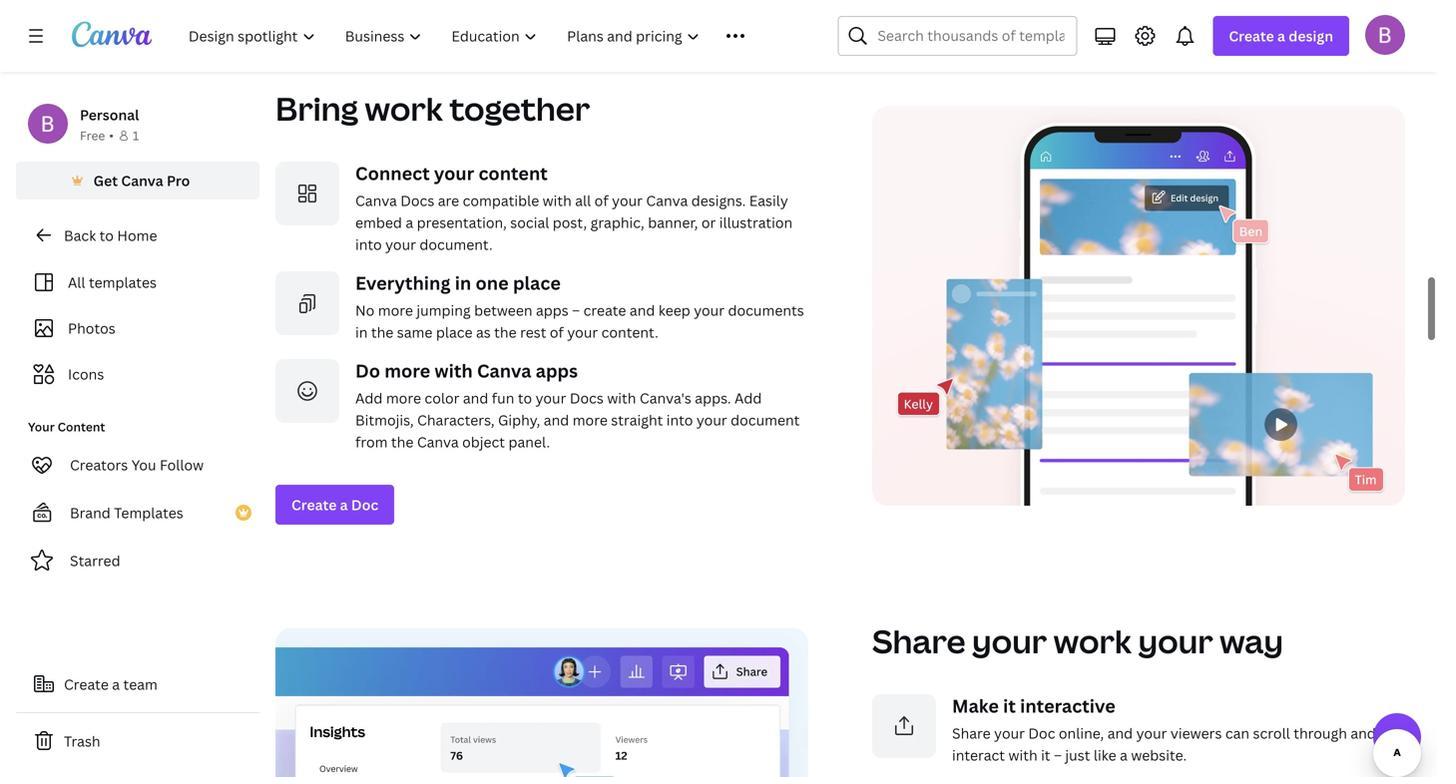 Task type: locate. For each thing, give the bounding box(es) containing it.
your left "way"
[[1139, 620, 1214, 663]]

share
[[873, 620, 966, 663], [952, 724, 991, 743]]

with up color
[[435, 359, 473, 383]]

apps inside the do more with canva apps add more color and fun to your docs with canva's apps. add bitmojis, characters, giphy, and more straight into your document from the canva object panel.
[[536, 359, 578, 383]]

and
[[630, 301, 655, 320], [463, 389, 489, 408], [544, 411, 569, 430], [1108, 724, 1133, 743], [1351, 724, 1376, 743]]

can
[[1226, 724, 1250, 743]]

0 horizontal spatial create
[[64, 675, 109, 694]]

1 apps from the top
[[536, 301, 569, 320]]

your up giphy,
[[536, 389, 566, 408]]

place up between
[[513, 271, 561, 295]]

templates
[[114, 504, 183, 523]]

connect your content canva docs are compatible with all of your canva designs. easily embed a presentation, social post, graphic, banner, or illustration into your document.
[[355, 161, 793, 254]]

object
[[462, 433, 505, 451]]

–
[[572, 301, 580, 320], [1054, 746, 1062, 765]]

create inside 'link'
[[292, 495, 337, 514]]

social
[[510, 213, 549, 232]]

the right as
[[494, 323, 517, 342]]

starred
[[70, 552, 120, 571]]

from
[[355, 433, 388, 451]]

top level navigation element
[[176, 16, 790, 56], [176, 16, 790, 56]]

everything in one place image
[[276, 271, 339, 335]]

photos
[[68, 319, 116, 338]]

0 vertical spatial in
[[455, 271, 471, 295]]

1 horizontal spatial create
[[292, 495, 337, 514]]

1 horizontal spatial place
[[513, 271, 561, 295]]

and left fun on the left of page
[[463, 389, 489, 408]]

and up panel.
[[544, 411, 569, 430]]

share up interact
[[952, 724, 991, 743]]

more up bitmojis,
[[386, 389, 421, 408]]

docs
[[401, 191, 435, 210], [570, 389, 604, 408]]

free
[[80, 127, 105, 144]]

1 horizontal spatial doc
[[1029, 724, 1056, 743]]

work up interactive
[[1054, 620, 1132, 663]]

your up the graphic,
[[612, 191, 643, 210]]

0 vertical spatial docs
[[401, 191, 435, 210]]

templates
[[89, 273, 157, 292]]

None search field
[[838, 16, 1078, 56]]

more down everything
[[378, 301, 413, 320]]

creators
[[70, 456, 128, 475]]

0 vertical spatial it
[[1003, 694, 1016, 719]]

0 horizontal spatial of
[[550, 323, 564, 342]]

create inside dropdown button
[[1229, 26, 1275, 45]]

your down apps.
[[697, 411, 727, 430]]

team
[[123, 675, 158, 694]]

to right back
[[99, 226, 114, 245]]

1 horizontal spatial of
[[595, 191, 609, 210]]

add
[[355, 389, 383, 408], [735, 389, 762, 408]]

– left "just"
[[1054, 746, 1062, 765]]

create a design button
[[1213, 16, 1350, 56]]

apps up rest on the top left of the page
[[536, 301, 569, 320]]

add up document
[[735, 389, 762, 408]]

keep
[[659, 301, 691, 320]]

1 horizontal spatial add
[[735, 389, 762, 408]]

apps
[[536, 301, 569, 320], [536, 359, 578, 383]]

docs down content.
[[570, 389, 604, 408]]

canva up banner,
[[646, 191, 688, 210]]

doc down interactive
[[1029, 724, 1056, 743]]

2 apps from the top
[[536, 359, 578, 383]]

canva
[[121, 171, 163, 190], [355, 191, 397, 210], [646, 191, 688, 210], [477, 359, 532, 383], [417, 433, 459, 451]]

a inside button
[[112, 675, 120, 694]]

it right make
[[1003, 694, 1016, 719]]

0 vertical spatial to
[[99, 226, 114, 245]]

1 horizontal spatial –
[[1054, 746, 1062, 765]]

0 vertical spatial of
[[595, 191, 609, 210]]

1 vertical spatial into
[[667, 411, 693, 430]]

of right rest on the top left of the page
[[550, 323, 564, 342]]

trash
[[64, 732, 100, 751]]

with up post,
[[543, 191, 572, 210]]

presentation,
[[417, 213, 507, 232]]

0 vertical spatial doc
[[351, 495, 378, 514]]

place
[[513, 271, 561, 295], [436, 323, 473, 342]]

into down canva's
[[667, 411, 693, 430]]

into inside connect your content canva docs are compatible with all of your canva designs. easily embed a presentation, social post, graphic, banner, or illustration into your document.
[[355, 235, 382, 254]]

brand templates link
[[16, 493, 260, 533]]

create for create a design
[[1229, 26, 1275, 45]]

0 horizontal spatial add
[[355, 389, 383, 408]]

it
[[1003, 694, 1016, 719], [1041, 746, 1051, 765]]

through
[[1294, 724, 1348, 743]]

of inside connect your content canva docs are compatible with all of your canva designs. easily embed a presentation, social post, graphic, banner, or illustration into your document.
[[595, 191, 609, 210]]

your up interact
[[994, 724, 1025, 743]]

no
[[355, 301, 375, 320]]

all
[[68, 273, 85, 292]]

doc inside create a doc 'link'
[[351, 495, 378, 514]]

or
[[702, 213, 716, 232]]

share your work your way
[[873, 620, 1284, 663]]

1 vertical spatial it
[[1041, 746, 1051, 765]]

and up like
[[1108, 724, 1133, 743]]

with
[[543, 191, 572, 210], [435, 359, 473, 383], [607, 389, 636, 408], [1009, 746, 1038, 765]]

create a design
[[1229, 26, 1334, 45]]

create for create a team
[[64, 675, 109, 694]]

create a doc link
[[276, 485, 394, 525]]

brand templates
[[70, 504, 183, 523]]

docs left are
[[401, 191, 435, 210]]

bitmojis,
[[355, 411, 414, 430]]

add up bitmojis,
[[355, 389, 383, 408]]

1 horizontal spatial into
[[667, 411, 693, 430]]

1 vertical spatial docs
[[570, 389, 604, 408]]

a inside 'link'
[[340, 495, 348, 514]]

1 add from the left
[[355, 389, 383, 408]]

your
[[28, 419, 55, 435]]

0 horizontal spatial into
[[355, 235, 382, 254]]

– left create
[[572, 301, 580, 320]]

of right all
[[595, 191, 609, 210]]

and right through
[[1351, 724, 1376, 743]]

1 vertical spatial create
[[292, 495, 337, 514]]

bob builder image
[[1366, 15, 1406, 55]]

illustration
[[720, 213, 793, 232]]

1 vertical spatial of
[[550, 323, 564, 342]]

more
[[378, 301, 413, 320], [385, 359, 430, 383], [386, 389, 421, 408], [573, 411, 608, 430]]

a inside connect your content canva docs are compatible with all of your canva designs. easily embed a presentation, social post, graphic, banner, or illustration into your document.
[[406, 213, 413, 232]]

one
[[476, 271, 509, 295]]

all
[[575, 191, 591, 210]]

share inside the make it interactive share your doc online, and your viewers can scroll through and interact with it – just like a website.
[[952, 724, 991, 743]]

together
[[450, 87, 590, 130]]

1 horizontal spatial work
[[1054, 620, 1132, 663]]

brand
[[70, 504, 111, 523]]

0 vertical spatial apps
[[536, 301, 569, 320]]

banner,
[[648, 213, 698, 232]]

trash link
[[16, 722, 260, 762]]

1 vertical spatial to
[[518, 389, 532, 408]]

your up make
[[972, 620, 1047, 663]]

1 vertical spatial doc
[[1029, 724, 1056, 743]]

design
[[1289, 26, 1334, 45]]

canva's
[[640, 389, 692, 408]]

0 vertical spatial –
[[572, 301, 580, 320]]

work up connect
[[365, 87, 443, 130]]

2 horizontal spatial create
[[1229, 26, 1275, 45]]

it left "just"
[[1041, 746, 1051, 765]]

the down bitmojis,
[[391, 433, 414, 451]]

website.
[[1131, 746, 1187, 765]]

in down the no
[[355, 323, 368, 342]]

work
[[365, 87, 443, 130], [1054, 620, 1132, 663]]

0 horizontal spatial it
[[1003, 694, 1016, 719]]

2 vertical spatial create
[[64, 675, 109, 694]]

share up make
[[873, 620, 966, 663]]

1 vertical spatial –
[[1054, 746, 1062, 765]]

1 horizontal spatial to
[[518, 389, 532, 408]]

into inside the do more with canva apps add more color and fun to your docs with canva's apps. add bitmojis, characters, giphy, and more straight into your document from the canva object panel.
[[667, 411, 693, 430]]

0 horizontal spatial work
[[365, 87, 443, 130]]

color
[[425, 389, 460, 408]]

0 vertical spatial place
[[513, 271, 561, 295]]

interactive
[[1020, 694, 1116, 719]]

into down embed at the top of the page
[[355, 235, 382, 254]]

canva left pro
[[121, 171, 163, 190]]

compatible
[[463, 191, 539, 210]]

1 horizontal spatial it
[[1041, 746, 1051, 765]]

0 vertical spatial share
[[873, 620, 966, 663]]

create inside button
[[64, 675, 109, 694]]

into for apps
[[667, 411, 693, 430]]

your
[[434, 161, 474, 185], [612, 191, 643, 210], [385, 235, 416, 254], [694, 301, 725, 320], [567, 323, 598, 342], [536, 389, 566, 408], [697, 411, 727, 430], [972, 620, 1047, 663], [1139, 620, 1214, 663], [994, 724, 1025, 743], [1137, 724, 1167, 743]]

canva inside button
[[121, 171, 163, 190]]

make it interactive share your doc online, and your viewers can scroll through and interact with it – just like a website.
[[952, 694, 1376, 765]]

1 vertical spatial place
[[436, 323, 473, 342]]

0 horizontal spatial place
[[436, 323, 473, 342]]

back to home
[[64, 226, 157, 245]]

0 vertical spatial into
[[355, 235, 382, 254]]

1 vertical spatial apps
[[536, 359, 578, 383]]

1 horizontal spatial docs
[[570, 389, 604, 408]]

and up content.
[[630, 301, 655, 320]]

to right fun on the left of page
[[518, 389, 532, 408]]

apps down rest on the top left of the page
[[536, 359, 578, 383]]

doc
[[351, 495, 378, 514], [1029, 724, 1056, 743]]

straight
[[611, 411, 663, 430]]

0 horizontal spatial doc
[[351, 495, 378, 514]]

with right interact
[[1009, 746, 1038, 765]]

doc down from
[[351, 495, 378, 514]]

your right 'keep' at the left top
[[694, 301, 725, 320]]

of
[[595, 191, 609, 210], [550, 323, 564, 342]]

a inside the make it interactive share your doc online, and your viewers can scroll through and interact with it – just like a website.
[[1120, 746, 1128, 765]]

0 vertical spatial create
[[1229, 26, 1275, 45]]

1 vertical spatial in
[[355, 323, 368, 342]]

do
[[355, 359, 380, 383]]

into
[[355, 235, 382, 254], [667, 411, 693, 430]]

canva up fun on the left of page
[[477, 359, 532, 383]]

do more with canva apps image
[[276, 359, 339, 423]]

0 horizontal spatial –
[[572, 301, 580, 320]]

– inside everything in one place no more jumping between apps – create and keep your documents in the same place as the rest of your content.
[[572, 301, 580, 320]]

connect your content image
[[276, 161, 339, 225]]

more left straight
[[573, 411, 608, 430]]

a inside dropdown button
[[1278, 26, 1286, 45]]

1
[[133, 127, 139, 144]]

the down the no
[[371, 323, 394, 342]]

place down jumping
[[436, 323, 473, 342]]

1 vertical spatial share
[[952, 724, 991, 743]]

in left the one
[[455, 271, 471, 295]]

follow
[[160, 456, 204, 475]]

get canva pro
[[94, 171, 190, 190]]

0 horizontal spatial docs
[[401, 191, 435, 210]]

everything in one place no more jumping between apps – create and keep your documents in the same place as the rest of your content.
[[355, 271, 804, 342]]



Task type: vqa. For each thing, say whether or not it's contained in the screenshot.
rightmost "List"
no



Task type: describe. For each thing, give the bounding box(es) containing it.
your up website.
[[1137, 724, 1167, 743]]

post,
[[553, 213, 587, 232]]

get
[[94, 171, 118, 190]]

more inside everything in one place no more jumping between apps – create and keep your documents in the same place as the rest of your content.
[[378, 301, 413, 320]]

the inside the do more with canva apps add more color and fun to your docs with canva's apps. add bitmojis, characters, giphy, and more straight into your document from the canva object panel.
[[391, 433, 414, 451]]

with inside the make it interactive share your doc online, and your viewers can scroll through and interact with it – just like a website.
[[1009, 746, 1038, 765]]

graphic,
[[591, 213, 645, 232]]

Search search field
[[878, 17, 1065, 55]]

your down embed at the top of the page
[[385, 235, 416, 254]]

apps inside everything in one place no more jumping between apps – create and keep your documents in the same place as the rest of your content.
[[536, 301, 569, 320]]

content
[[479, 161, 548, 185]]

jumping
[[417, 301, 471, 320]]

2 add from the left
[[735, 389, 762, 408]]

as
[[476, 323, 491, 342]]

personal
[[80, 105, 139, 124]]

easily
[[750, 191, 788, 210]]

free •
[[80, 127, 114, 144]]

everything
[[355, 271, 451, 295]]

scroll
[[1253, 724, 1291, 743]]

a for design
[[1278, 26, 1286, 45]]

creators you follow
[[70, 456, 204, 475]]

create a team button
[[16, 665, 260, 705]]

docs inside the do more with canva apps add more color and fun to your docs with canva's apps. add bitmojis, characters, giphy, and more straight into your document from the canva object panel.
[[570, 389, 604, 408]]

you
[[131, 456, 156, 475]]

to inside the do more with canva apps add more color and fun to your docs with canva's apps. add bitmojis, characters, giphy, and more straight into your document from the canva object panel.
[[518, 389, 532, 408]]

starred link
[[16, 541, 260, 581]]

viewers
[[1171, 724, 1222, 743]]

giphy,
[[498, 411, 540, 430]]

into for docs
[[355, 235, 382, 254]]

panel.
[[509, 433, 550, 451]]

your up are
[[434, 161, 474, 185]]

like
[[1094, 746, 1117, 765]]

embed
[[355, 213, 402, 232]]

0 horizontal spatial to
[[99, 226, 114, 245]]

between
[[474, 301, 533, 320]]

same
[[397, 323, 433, 342]]

bring
[[276, 87, 358, 130]]

docs inside connect your content canva docs are compatible with all of your canva designs. easily embed a presentation, social post, graphic, banner, or illustration into your document.
[[401, 191, 435, 210]]

do more with canva apps add more color and fun to your docs with canva's apps. add bitmojis, characters, giphy, and more straight into your document from the canva object panel.
[[355, 359, 800, 451]]

connect
[[355, 161, 430, 185]]

with up straight
[[607, 389, 636, 408]]

designs.
[[692, 191, 746, 210]]

back to home link
[[16, 216, 260, 256]]

home
[[117, 226, 157, 245]]

make
[[952, 694, 999, 719]]

create a doc
[[292, 495, 378, 514]]

more down same
[[385, 359, 430, 383]]

apps.
[[695, 389, 731, 408]]

photos link
[[28, 309, 248, 347]]

1 vertical spatial work
[[1054, 620, 1132, 663]]

content
[[57, 419, 105, 435]]

make it interactive image
[[873, 695, 936, 758]]

0 vertical spatial work
[[365, 87, 443, 130]]

bring work together
[[276, 87, 590, 130]]

documents
[[728, 301, 804, 320]]

a for team
[[112, 675, 120, 694]]

– inside the make it interactive share your doc online, and your viewers can scroll through and interact with it – just like a website.
[[1054, 746, 1062, 765]]

and inside everything in one place no more jumping between apps – create and keep your documents in the same place as the rest of your content.
[[630, 301, 655, 320]]

characters,
[[417, 411, 495, 430]]

way
[[1220, 620, 1284, 663]]

preview of canva docs' easy sharing features image
[[276, 628, 809, 778]]

all templates link
[[28, 264, 248, 301]]

create
[[584, 301, 626, 320]]

interact
[[952, 746, 1005, 765]]

canva up embed at the top of the page
[[355, 191, 397, 210]]

0 horizontal spatial in
[[355, 323, 368, 342]]

preview of canva docs as go-to visual communication platform image
[[873, 106, 1406, 506]]

•
[[109, 127, 114, 144]]

pro
[[167, 171, 190, 190]]

1 horizontal spatial in
[[455, 271, 471, 295]]

rest
[[520, 323, 547, 342]]

create for create a doc
[[292, 495, 337, 514]]

create a team
[[64, 675, 158, 694]]

icons link
[[28, 355, 248, 393]]

document.
[[420, 235, 493, 254]]

canva down "characters,"
[[417, 433, 459, 451]]

your content
[[28, 419, 105, 435]]

icons
[[68, 365, 104, 384]]

a for doc
[[340, 495, 348, 514]]

fun
[[492, 389, 515, 408]]

all templates
[[68, 273, 157, 292]]

online,
[[1059, 724, 1104, 743]]

with inside connect your content canva docs are compatible with all of your canva designs. easily embed a presentation, social post, graphic, banner, or illustration into your document.
[[543, 191, 572, 210]]

creators you follow link
[[16, 445, 260, 485]]

back
[[64, 226, 96, 245]]

your down create
[[567, 323, 598, 342]]

of inside everything in one place no more jumping between apps – create and keep your documents in the same place as the rest of your content.
[[550, 323, 564, 342]]

document
[[731, 411, 800, 430]]

just
[[1066, 746, 1091, 765]]

doc inside the make it interactive share your doc online, and your viewers can scroll through and interact with it – just like a website.
[[1029, 724, 1056, 743]]

content.
[[602, 323, 659, 342]]

are
[[438, 191, 459, 210]]

get canva pro button
[[16, 162, 260, 200]]



